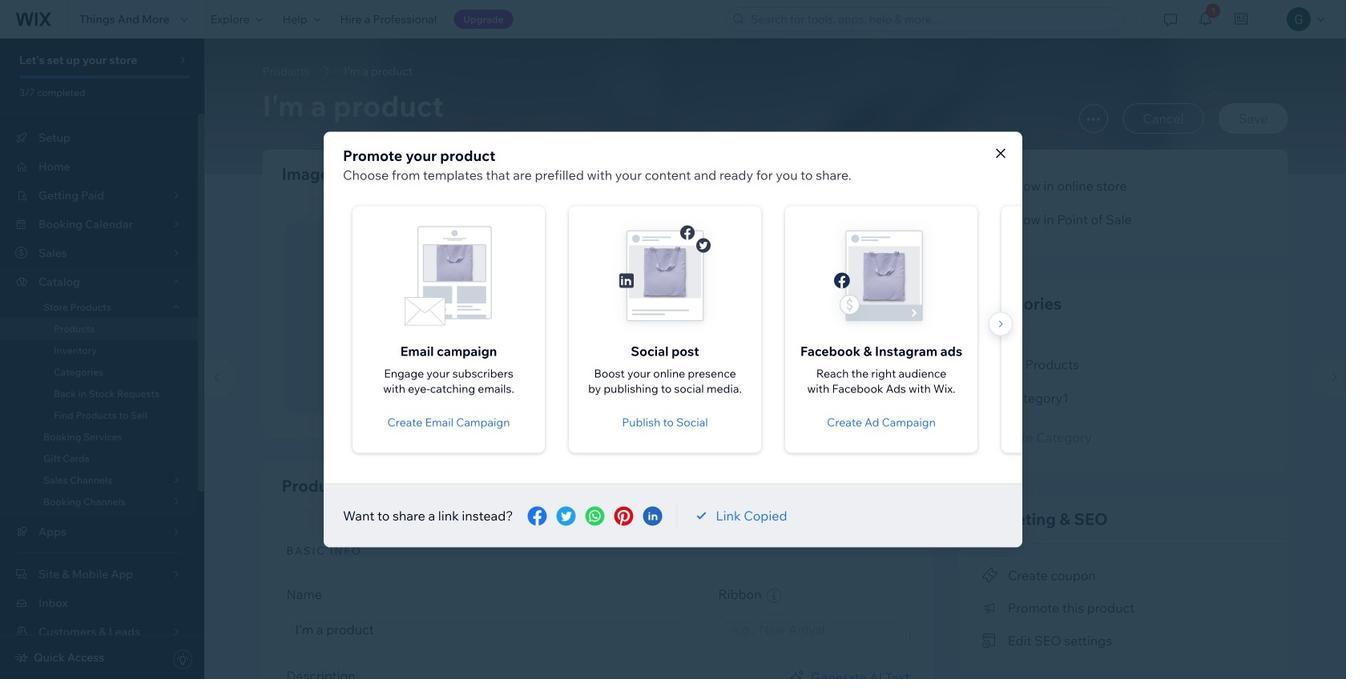 Task type: vqa. For each thing, say whether or not it's contained in the screenshot.
From
no



Task type: locate. For each thing, give the bounding box(es) containing it.
sidebar element
[[0, 38, 204, 680]]

seo settings image
[[983, 634, 999, 649]]

Select box search field
[[731, 616, 898, 644]]

Add a product name text field
[[287, 616, 694, 644]]

Search for tools, apps, help & more... field
[[746, 8, 1120, 30]]

form
[[196, 38, 1347, 680]]

list
[[324, 200, 1223, 460]]



Task type: describe. For each thing, give the bounding box(es) containing it.
promote coupon image
[[983, 569, 999, 583]]

promote image
[[983, 602, 999, 616]]



